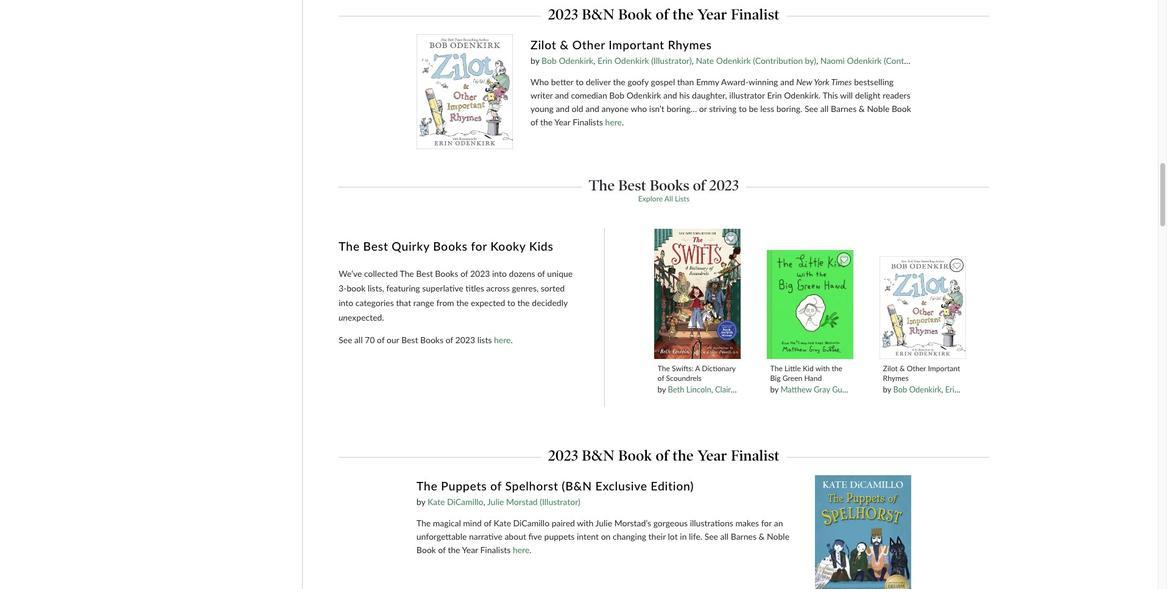 Task type: locate. For each thing, give the bounding box(es) containing it.
see
[[805, 104, 818, 114], [339, 335, 352, 345], [705, 532, 718, 543]]

naomi
[[821, 56, 845, 66]]

isn't
[[649, 104, 665, 114]]

julie
[[487, 497, 504, 508], [596, 519, 612, 529]]

magical
[[433, 519, 461, 529]]

. down five
[[530, 546, 532, 556]]

0 vertical spatial barnes
[[831, 104, 857, 114]]

0 horizontal spatial barnes
[[731, 532, 757, 543]]

important inside zilot & other important rhymes by bob odenkirk , erin odenkirk (illustrator)
[[928, 365, 960, 374]]

zilot
[[531, 38, 557, 52], [883, 365, 898, 374]]

here down about
[[513, 546, 530, 556]]

kate up magical at left bottom
[[428, 497, 445, 508]]

dicamillo inside the magical mind of kate dicamillo paired with julie morstad's gorgeous illustrations makes for an unforgettable narrative about five puppets intent on changing their lot in life. see all barnes & noble book of the year finalists
[[513, 519, 550, 529]]

all left 70
[[355, 335, 363, 345]]

bob right gubler
[[893, 385, 907, 395]]

1 by) from the left
[[805, 56, 816, 66]]

0 vertical spatial into
[[492, 269, 507, 279]]

bob for zilot & other important rhymes by bob odenkirk , erin odenkirk (illustrator)
[[893, 385, 907, 395]]

1 vertical spatial here
[[494, 335, 511, 345]]

1 vertical spatial barnes
[[731, 532, 757, 543]]

important inside zilot & other important rhymes by bob odenkirk , erin odenkirk (illustrator) , nate odenkirk (contribution by) , naomi odenkirk (contribution by)
[[609, 38, 665, 52]]

book
[[347, 283, 366, 294]]

expected
[[471, 298, 505, 308]]

here link down anyone
[[605, 117, 622, 128]]

here
[[605, 117, 622, 128], [494, 335, 511, 345], [513, 546, 530, 556]]

and left old
[[556, 104, 570, 114]]

1 vertical spatial with
[[577, 519, 594, 529]]

(illustrator) inside zilot & other important rhymes by bob odenkirk , erin odenkirk (illustrator)
[[995, 385, 1033, 395]]

0 vertical spatial other
[[572, 38, 605, 52]]

0 horizontal spatial bob
[[542, 56, 557, 66]]

the puppets of spelhorst (b&n exclusive edition) by kate dicamillo , julie morstad (illustrator)
[[417, 480, 694, 508]]

2 horizontal spatial see
[[805, 104, 818, 114]]

zilot inside zilot & other important rhymes by bob odenkirk , erin odenkirk (illustrator) , nate odenkirk (contribution by) , naomi odenkirk (contribution by)
[[531, 38, 557, 52]]

1 vertical spatial bob
[[609, 90, 625, 101]]

1 (contribution from the left
[[753, 56, 803, 66]]

the magical mind of kate dicamillo paired with julie morstad's gorgeous illustrations makes for an unforgettable narrative about five puppets intent on changing their lot in life. see all barnes & noble book of the year finalists
[[417, 519, 790, 556]]

1 horizontal spatial for
[[761, 519, 772, 529]]

erin odenkirk (illustrator) link
[[598, 56, 692, 66], [945, 385, 1033, 395]]

by inside the puppets of spelhorst (b&n exclusive edition) by kate dicamillo , julie morstad (illustrator)
[[417, 497, 425, 508]]

0 vertical spatial see
[[805, 104, 818, 114]]

of inside the swifts: a dictionary of scoundrels by beth lincoln , claire powell (illustrator)
[[658, 374, 664, 383]]

dozens
[[509, 269, 535, 279]]

1 horizontal spatial here link
[[513, 546, 530, 556]]

finalist for the puppets of spelhorst (b&n exclusive edition)
[[731, 447, 780, 465]]

zilot & other important rhymes image
[[417, 34, 513, 149], [879, 256, 967, 360]]

see down the odenkirk. at the right of the page
[[805, 104, 818, 114]]

0 horizontal spatial (contribution
[[753, 56, 803, 66]]

0 horizontal spatial important
[[609, 38, 665, 52]]

1 horizontal spatial by)
[[936, 56, 947, 66]]

1 vertical spatial b&n
[[582, 447, 615, 465]]

about
[[505, 532, 526, 543]]

the for (b&n
[[417, 480, 438, 494]]

. down anyone
[[622, 117, 624, 128]]

(contribution up readers
[[884, 56, 934, 66]]

range
[[413, 298, 434, 308]]

zilot & other important rhymes by bob odenkirk , erin odenkirk (illustrator) , nate odenkirk (contribution by) , naomi odenkirk (contribution by)
[[531, 38, 947, 66]]

kate up about
[[494, 519, 511, 529]]

here link for see all 70 of our best books of 2023 lists here .
[[494, 335, 511, 345]]

1 horizontal spatial kate
[[494, 519, 511, 529]]

2 vertical spatial to
[[508, 298, 515, 308]]

explore
[[638, 194, 663, 203]]

0 vertical spatial here
[[605, 117, 622, 128]]

. right lists at bottom
[[511, 335, 513, 345]]

zilot inside zilot & other important rhymes by bob odenkirk , erin odenkirk (illustrator)
[[883, 365, 898, 374]]

see down un on the bottom left of page
[[339, 335, 352, 345]]

(b&n
[[562, 480, 592, 494]]

the inside bestselling writer and comedian bob odenkirk and his daughter, illustrator erin odenkirk. this will delight readers young and old and anyone who isn't boring… or striving to be less boring. see all barnes & noble book of the year finalists
[[540, 117, 553, 128]]

all inside bestselling writer and comedian bob odenkirk and his daughter, illustrator erin odenkirk. this will delight readers young and old and anyone who isn't boring… or striving to be less boring. see all barnes & noble book of the year finalists
[[821, 104, 829, 114]]

or
[[699, 104, 707, 114]]

featuring
[[386, 283, 420, 294]]

york
[[814, 77, 830, 87]]

0 horizontal spatial see
[[339, 335, 352, 345]]

1 horizontal spatial here .
[[605, 117, 624, 128]]

1 vertical spatial .
[[511, 335, 513, 345]]

to
[[576, 77, 584, 87], [739, 104, 747, 114], [508, 298, 515, 308]]

all down this
[[821, 104, 829, 114]]

0 horizontal spatial erin odenkirk (illustrator) link
[[598, 56, 692, 66]]

0 vertical spatial erin odenkirk (illustrator) link
[[598, 56, 692, 66]]

with up intent
[[577, 519, 594, 529]]

0 horizontal spatial for
[[471, 240, 487, 254]]

0 vertical spatial 2023 b&n book of the year finalist
[[548, 5, 780, 23]]

other
[[572, 38, 605, 52], [907, 365, 926, 374]]

to inside bestselling writer and comedian bob odenkirk and his daughter, illustrator erin odenkirk. this will delight readers young and old and anyone who isn't boring… or striving to be less boring. see all barnes & noble book of the year finalists
[[739, 104, 747, 114]]

by right gubler
[[883, 385, 891, 395]]

the for 2023
[[589, 177, 615, 194]]

best up the explore
[[618, 177, 646, 194]]

the
[[673, 5, 694, 23], [613, 77, 626, 87], [540, 117, 553, 128], [456, 298, 469, 308], [518, 298, 530, 308], [832, 365, 843, 374], [673, 447, 694, 465], [448, 546, 460, 556]]

by left kate dicamillo link
[[417, 497, 425, 508]]

0 vertical spatial erin
[[598, 56, 612, 66]]

mind
[[463, 519, 482, 529]]

0 vertical spatial bob
[[542, 56, 557, 66]]

2 vertical spatial all
[[721, 532, 729, 543]]

erin inside zilot & other important rhymes by bob odenkirk , erin odenkirk (illustrator) , nate odenkirk (contribution by) , naomi odenkirk (contribution by)
[[598, 56, 612, 66]]

exclusive
[[596, 480, 647, 494]]

we've collected the best books of 2023 into dozens of unique 3-book lists, featuring superlative titles across genres, sorted into categories that range from the expected to the decidedly un expected.
[[339, 269, 573, 323]]

best up superlative
[[416, 269, 433, 279]]

here link down about
[[513, 546, 530, 556]]

(illustrator) inside the puppets of spelhorst (b&n exclusive edition) by kate dicamillo , julie morstad (illustrator)
[[540, 497, 580, 508]]

noble down delight
[[867, 104, 890, 114]]

finalist for zilot & other important rhymes
[[731, 5, 780, 23]]

books up superlative
[[435, 269, 458, 279]]

the little kid with the big green hand by matthew gray gubler
[[771, 365, 856, 395]]

the for for
[[339, 240, 360, 254]]

lists,
[[368, 283, 384, 294]]

the inside the puppets of spelhorst (b&n exclusive edition) by kate dicamillo , julie morstad (illustrator)
[[417, 480, 438, 494]]

1 horizontal spatial zilot
[[883, 365, 898, 374]]

here . down about
[[513, 546, 532, 556]]

2 horizontal spatial to
[[739, 104, 747, 114]]

0 horizontal spatial kate
[[428, 497, 445, 508]]

swifts:
[[672, 365, 694, 374]]

by inside zilot & other important rhymes by bob odenkirk , erin odenkirk (illustrator)
[[883, 385, 891, 395]]

goofy
[[628, 77, 649, 87]]

1 horizontal spatial noble
[[867, 104, 890, 114]]

0 vertical spatial finalist
[[731, 5, 780, 23]]

0 horizontal spatial into
[[339, 298, 353, 308]]

1 horizontal spatial with
[[816, 365, 830, 374]]

gospel
[[651, 77, 675, 87]]

odenkirk.
[[784, 90, 821, 101]]

2 horizontal spatial all
[[821, 104, 829, 114]]

julie inside the puppets of spelhorst (b&n exclusive edition) by kate dicamillo , julie morstad (illustrator)
[[487, 497, 504, 508]]

rhymes inside zilot & other important rhymes by bob odenkirk , erin odenkirk (illustrator) , nate odenkirk (contribution by) , naomi odenkirk (contribution by)
[[668, 38, 712, 52]]

expected.
[[348, 312, 384, 323]]

0 vertical spatial noble
[[867, 104, 890, 114]]

other inside zilot & other important rhymes by bob odenkirk , erin odenkirk (illustrator) , nate odenkirk (contribution by) , naomi odenkirk (contribution by)
[[572, 38, 605, 52]]

the inside the swifts: a dictionary of scoundrels by beth lincoln , claire powell (illustrator)
[[658, 365, 670, 374]]

0 vertical spatial kate
[[428, 497, 445, 508]]

2 b&n from the top
[[582, 447, 615, 465]]

2 finalist from the top
[[731, 447, 780, 465]]

into up un on the bottom left of page
[[339, 298, 353, 308]]

erin inside zilot & other important rhymes by bob odenkirk , erin odenkirk (illustrator)
[[945, 385, 959, 395]]

1 horizontal spatial erin odenkirk (illustrator) link
[[945, 385, 1033, 395]]

2 2023 b&n book of the year finalist from the top
[[548, 447, 780, 465]]

odenkirk inside bestselling writer and comedian bob odenkirk and his daughter, illustrator erin odenkirk. this will delight readers young and old and anyone who isn't boring… or striving to be less boring. see all barnes & noble book of the year finalists
[[627, 90, 661, 101]]

year inside the magical mind of kate dicamillo paired with julie morstad's gorgeous illustrations makes for an unforgettable narrative about five puppets intent on changing their lot in life. see all barnes & noble book of the year finalists
[[462, 546, 478, 556]]

bob up who
[[542, 56, 557, 66]]

the little kid with the big green hand image
[[766, 250, 854, 360]]

in
[[680, 532, 687, 543]]

2 vertical spatial here link
[[513, 546, 530, 556]]

& inside zilot & other important rhymes by bob odenkirk , erin odenkirk (illustrator)
[[900, 365, 905, 374]]

0 vertical spatial zilot
[[531, 38, 557, 52]]

, inside the swifts: a dictionary of scoundrels by beth lincoln , claire powell (illustrator)
[[711, 385, 713, 395]]

0 horizontal spatial julie
[[487, 497, 504, 508]]

noble down an
[[767, 532, 790, 543]]

best right our
[[402, 335, 418, 345]]

rhymes for zilot & other important rhymes by bob odenkirk , erin odenkirk (illustrator)
[[883, 374, 909, 383]]

0 horizontal spatial dicamillo
[[447, 497, 483, 508]]

books up all
[[650, 177, 690, 194]]

0 vertical spatial b&n
[[582, 5, 615, 23]]

unique
[[547, 269, 573, 279]]

0 horizontal spatial finalists
[[480, 546, 511, 556]]

0 vertical spatial dicamillo
[[447, 497, 483, 508]]

2 vertical spatial erin
[[945, 385, 959, 395]]

2 by) from the left
[[936, 56, 947, 66]]

1 vertical spatial erin odenkirk (illustrator) link
[[945, 385, 1033, 395]]

and
[[780, 77, 794, 87], [555, 90, 569, 101], [664, 90, 677, 101], [556, 104, 570, 114], [586, 104, 599, 114]]

0 horizontal spatial here .
[[513, 546, 532, 556]]

finalists down narrative
[[480, 546, 511, 556]]

bob for zilot & other important rhymes by bob odenkirk , erin odenkirk (illustrator) , nate odenkirk (contribution by) , naomi odenkirk (contribution by)
[[542, 56, 557, 66]]

0 horizontal spatial zilot & other important rhymes image
[[417, 34, 513, 149]]

2 horizontal spatial .
[[622, 117, 624, 128]]

other inside zilot & other important rhymes by bob odenkirk , erin odenkirk (illustrator)
[[907, 365, 926, 374]]

kids​
[[529, 240, 554, 254]]

1 vertical spatial zilot & other important rhymes link
[[883, 365, 963, 383]]

by down big
[[771, 385, 779, 395]]

superlative
[[422, 283, 464, 294]]

gray
[[814, 385, 830, 395]]

1 horizontal spatial dicamillo
[[513, 519, 550, 529]]

deliver
[[586, 77, 611, 87]]

writer
[[531, 90, 553, 101]]

1 vertical spatial 2023 b&n book of the year finalist
[[548, 447, 780, 465]]

zilot & other important rhymes by bob odenkirk , erin odenkirk (illustrator)
[[883, 365, 1033, 395]]

1 vertical spatial here .
[[513, 546, 532, 556]]

by up who
[[531, 56, 540, 66]]

bob
[[542, 56, 557, 66], [609, 90, 625, 101], [893, 385, 907, 395]]

his
[[680, 90, 690, 101]]

best
[[618, 177, 646, 194], [363, 240, 388, 254], [416, 269, 433, 279], [402, 335, 418, 345]]

(illustrator) inside the swifts: a dictionary of scoundrels by beth lincoln , claire powell (illustrator)
[[762, 385, 800, 395]]

bob inside zilot & other important rhymes by bob odenkirk , erin odenkirk (illustrator)
[[893, 385, 907, 395]]

julie left morstad
[[487, 497, 504, 508]]

and left new
[[780, 77, 794, 87]]

kate inside the magical mind of kate dicamillo paired with julie morstad's gorgeous illustrations makes for an unforgettable narrative about five puppets intent on changing their lot in life. see all barnes & noble book of the year finalists
[[494, 519, 511, 529]]

0 horizontal spatial bob odenkirk link
[[542, 56, 594, 66]]

books
[[650, 177, 690, 194], [433, 240, 468, 254], [435, 269, 458, 279], [420, 335, 444, 345]]

by left beth
[[658, 385, 666, 395]]

important for zilot & other important rhymes by bob odenkirk , erin odenkirk (illustrator) , nate odenkirk (contribution by) , naomi odenkirk (contribution by)
[[609, 38, 665, 52]]

here right lists at bottom
[[494, 335, 511, 345]]

be
[[749, 104, 758, 114]]

a
[[695, 365, 700, 374]]

books right quirky
[[433, 240, 468, 254]]

to down across
[[508, 298, 515, 308]]

kate inside the puppets of spelhorst (b&n exclusive edition) by kate dicamillo , julie morstad (illustrator)
[[428, 497, 445, 508]]

0 horizontal spatial .
[[511, 335, 513, 345]]

bob inside zilot & other important rhymes by bob odenkirk , erin odenkirk (illustrator) , nate odenkirk (contribution by) , naomi odenkirk (contribution by)
[[542, 56, 557, 66]]

1 horizontal spatial here
[[513, 546, 530, 556]]

1 horizontal spatial all
[[721, 532, 729, 543]]

powell
[[737, 385, 760, 395]]

(illustrator) inside zilot & other important rhymes by bob odenkirk , erin odenkirk (illustrator) , nate odenkirk (contribution by) , naomi odenkirk (contribution by)
[[651, 56, 692, 66]]

with inside the little kid with the big green hand by matthew gray gubler
[[816, 365, 830, 374]]

1 horizontal spatial bob odenkirk link
[[893, 385, 942, 395]]

1 horizontal spatial bob
[[609, 90, 625, 101]]

1 vertical spatial to
[[739, 104, 747, 114]]

here down anyone
[[605, 117, 622, 128]]

(contribution up 'winning'
[[753, 56, 803, 66]]

bob inside bestselling writer and comedian bob odenkirk and his daughter, illustrator erin odenkirk. this will delight readers young and old and anyone who isn't boring… or striving to be less boring. see all barnes & noble book of the year finalists
[[609, 90, 625, 101]]

into up across
[[492, 269, 507, 279]]

the for the
[[771, 365, 783, 374]]

1 vertical spatial kate
[[494, 519, 511, 529]]

claire powell (illustrator) link
[[715, 385, 800, 395]]

1 vertical spatial zilot
[[883, 365, 898, 374]]

1 horizontal spatial finalists
[[573, 117, 603, 128]]

other for zilot & other important rhymes by bob odenkirk , erin odenkirk (illustrator)
[[907, 365, 926, 374]]

0 vertical spatial for
[[471, 240, 487, 254]]

1 vertical spatial here link
[[494, 335, 511, 345]]

the inside the best books of 2023 explore all lists
[[589, 177, 615, 194]]

1 vertical spatial for
[[761, 519, 772, 529]]

2 (contribution from the left
[[884, 56, 934, 66]]

1 horizontal spatial important
[[928, 365, 960, 374]]

scoundrels
[[666, 374, 702, 383]]

daughter,
[[692, 90, 727, 101]]

to left be
[[739, 104, 747, 114]]

0 vertical spatial important
[[609, 38, 665, 52]]

dicamillo down puppets on the bottom
[[447, 497, 483, 508]]

rhymes inside zilot & other important rhymes by bob odenkirk , erin odenkirk (illustrator)
[[883, 374, 909, 383]]

for left 'kooky'
[[471, 240, 487, 254]]

1 horizontal spatial (contribution
[[884, 56, 934, 66]]

genres,
[[512, 283, 539, 294]]

the best books of 2023 explore all lists
[[589, 177, 739, 203]]

into
[[492, 269, 507, 279], [339, 298, 353, 308]]

here link for here .
[[513, 546, 530, 556]]

by inside the swifts: a dictionary of scoundrels by beth lincoln , claire powell (illustrator)
[[658, 385, 666, 395]]

2 horizontal spatial erin
[[945, 385, 959, 395]]

here . down anyone
[[605, 117, 624, 128]]

1 vertical spatial dicamillo
[[513, 519, 550, 529]]

here link
[[605, 117, 622, 128], [494, 335, 511, 345], [513, 546, 530, 556]]

for left an
[[761, 519, 772, 529]]

the for kate
[[417, 519, 431, 529]]

see down illustrations at the right of the page
[[705, 532, 718, 543]]

zilot & other important rhymes link
[[531, 37, 911, 55], [883, 365, 963, 383]]

than
[[677, 77, 694, 87]]

the inside the little kid with the big green hand by matthew gray gubler
[[771, 365, 783, 374]]

for
[[471, 240, 487, 254], [761, 519, 772, 529]]

0 vertical spatial bob odenkirk link
[[542, 56, 594, 66]]

to up the comedian
[[576, 77, 584, 87]]

rhymes
[[668, 38, 712, 52], [883, 374, 909, 383]]

1 2023 b&n book of the year finalist from the top
[[548, 5, 780, 23]]

1 horizontal spatial julie
[[596, 519, 612, 529]]

dicamillo
[[447, 497, 483, 508], [513, 519, 550, 529]]

2 horizontal spatial here
[[605, 117, 622, 128]]

2 vertical spatial .
[[530, 546, 532, 556]]

erin
[[598, 56, 612, 66], [767, 90, 782, 101], [945, 385, 959, 395]]

new
[[796, 77, 812, 87]]

year
[[698, 5, 727, 23], [555, 117, 571, 128], [698, 447, 727, 465], [462, 546, 478, 556]]

comedian
[[571, 90, 607, 101]]

with up the hand on the right bottom of page
[[816, 365, 830, 374]]

that
[[396, 298, 411, 308]]

by inside zilot & other important rhymes by bob odenkirk , erin odenkirk (illustrator) , nate odenkirk (contribution by) , naomi odenkirk (contribution by)
[[531, 56, 540, 66]]

1 finalist from the top
[[731, 5, 780, 23]]

dicamillo up five
[[513, 519, 550, 529]]

1 vertical spatial finalist
[[731, 447, 780, 465]]

winning
[[749, 77, 778, 87]]

erin odenkirk (illustrator) link for bottom bob odenkirk "link"
[[945, 385, 1033, 395]]

2023 inside the best books of 2023 explore all lists
[[709, 177, 739, 194]]

and left the his
[[664, 90, 677, 101]]

erin for zilot & other important rhymes by bob odenkirk , erin odenkirk (illustrator) , nate odenkirk (contribution by) , naomi odenkirk (contribution by)
[[598, 56, 612, 66]]

finalists down old
[[573, 117, 603, 128]]

0 vertical spatial julie
[[487, 497, 504, 508]]

0 horizontal spatial by)
[[805, 56, 816, 66]]

julie up on
[[596, 519, 612, 529]]

all down illustrations at the right of the page
[[721, 532, 729, 543]]

bestselling
[[854, 77, 894, 87]]

0 horizontal spatial other
[[572, 38, 605, 52]]

0 vertical spatial all
[[821, 104, 829, 114]]

zilot & other important rhymes link for leftmost bob odenkirk "link" erin odenkirk (illustrator) link
[[531, 37, 911, 55]]

0 horizontal spatial to
[[508, 298, 515, 308]]

0 horizontal spatial here link
[[494, 335, 511, 345]]

2 horizontal spatial here link
[[605, 117, 622, 128]]

boring.
[[777, 104, 803, 114]]

1 horizontal spatial to
[[576, 77, 584, 87]]

the puppets of spelhorst (b&n exclusive edition) link
[[417, 479, 797, 496]]

the for of
[[658, 365, 670, 374]]

1 horizontal spatial zilot & other important rhymes image
[[879, 256, 967, 360]]

finalist
[[731, 5, 780, 23], [731, 447, 780, 465]]

2023 b&n book of the year finalist for zilot & other important rhymes
[[548, 5, 780, 23]]

1 horizontal spatial see
[[705, 532, 718, 543]]

and down the "better"
[[555, 90, 569, 101]]

gubler
[[832, 385, 856, 395]]

book
[[618, 5, 652, 23], [892, 104, 911, 114], [618, 447, 652, 465], [417, 546, 436, 556]]

the inside the magical mind of kate dicamillo paired with julie morstad's gorgeous illustrations makes for an unforgettable narrative about five puppets intent on changing their lot in life. see all barnes & noble book of the year finalists
[[417, 519, 431, 529]]

(illustrator)
[[651, 56, 692, 66], [762, 385, 800, 395], [995, 385, 1033, 395], [540, 497, 580, 508]]

barnes down makes
[[731, 532, 757, 543]]

barnes inside bestselling writer and comedian bob odenkirk and his daughter, illustrator erin odenkirk. this will delight readers young and old and anyone who isn't boring… or striving to be less boring. see all barnes & noble book of the year finalists
[[831, 104, 857, 114]]

0 horizontal spatial zilot
[[531, 38, 557, 52]]

barnes down "will" at the right of the page
[[831, 104, 857, 114]]

other for zilot & other important rhymes by bob odenkirk , erin odenkirk (illustrator) , nate odenkirk (contribution by) , naomi odenkirk (contribution by)
[[572, 38, 605, 52]]

1 vertical spatial finalists
[[480, 546, 511, 556]]

here link right lists at bottom
[[494, 335, 511, 345]]

bob up anyone
[[609, 90, 625, 101]]

0 horizontal spatial noble
[[767, 532, 790, 543]]

their
[[649, 532, 666, 543]]

b&n for spelhorst
[[582, 447, 615, 465]]

1 b&n from the top
[[582, 5, 615, 23]]

changing
[[613, 532, 646, 543]]

barnes
[[831, 104, 857, 114], [731, 532, 757, 543]]

of inside bestselling writer and comedian bob odenkirk and his daughter, illustrator erin odenkirk. this will delight readers young and old and anyone who isn't boring… or striving to be less boring. see all barnes & noble book of the year finalists
[[531, 117, 538, 128]]



Task type: describe. For each thing, give the bounding box(es) containing it.
erin odenkirk (illustrator) link for leftmost bob odenkirk "link"
[[598, 56, 692, 66]]

quirky
[[392, 240, 430, 254]]

on
[[601, 532, 611, 543]]

kate dicamillo link
[[428, 497, 483, 508]]

boring…
[[667, 104, 697, 114]]

1 vertical spatial into
[[339, 298, 353, 308]]

morstad
[[506, 497, 538, 508]]

nate odenkirk (contribution by) link
[[696, 56, 816, 66]]

who
[[631, 104, 647, 114]]

0 vertical spatial here .
[[605, 117, 624, 128]]

the inside the magical mind of kate dicamillo paired with julie morstad's gorgeous illustrations makes for an unforgettable narrative about five puppets intent on changing their lot in life. see all barnes & noble book of the year finalists
[[448, 546, 460, 556]]

emmy
[[696, 77, 719, 87]]

2023 inside we've collected the best books of 2023 into dozens of unique 3-book lists, featuring superlative titles across genres, sorted into categories that range from the expected to the decidedly un expected.
[[470, 269, 490, 279]]

collected
[[364, 269, 398, 279]]

70
[[365, 335, 375, 345]]

zilot for zilot & other important rhymes by bob odenkirk , erin odenkirk (illustrator) , nate odenkirk (contribution by) , naomi odenkirk (contribution by)
[[531, 38, 557, 52]]

categories
[[356, 298, 394, 308]]

best inside we've collected the best books of 2023 into dozens of unique 3-book lists, featuring superlative titles across genres, sorted into categories that range from the expected to the decidedly un expected.
[[416, 269, 433, 279]]

explore all lists link
[[638, 194, 690, 203]]

puppets
[[441, 480, 487, 494]]

spelhorst
[[505, 480, 559, 494]]

the swifts: a dictionary of scoundrels by beth lincoln , claire powell (illustrator)
[[658, 365, 800, 395]]

who
[[531, 77, 549, 87]]

for inside the magical mind of kate dicamillo paired with julie morstad's gorgeous illustrations makes for an unforgettable narrative about five puppets intent on changing their lot in life. see all barnes & noble book of the year finalists
[[761, 519, 772, 529]]

julie inside the magical mind of kate dicamillo paired with julie morstad's gorgeous illustrations makes for an unforgettable narrative about five puppets intent on changing their lot in life. see all barnes & noble book of the year finalists
[[596, 519, 612, 529]]

narrative
[[469, 532, 503, 543]]

0 horizontal spatial here
[[494, 335, 511, 345]]

books down range
[[420, 335, 444, 345]]

kooky
[[491, 240, 526, 254]]

titles
[[466, 283, 484, 294]]

& inside zilot & other important rhymes by bob odenkirk , erin odenkirk (illustrator) , nate odenkirk (contribution by) , naomi odenkirk (contribution by)
[[560, 38, 569, 52]]

erin for zilot & other important rhymes by bob odenkirk , erin odenkirk (illustrator)
[[945, 385, 959, 395]]

by inside the little kid with the big green hand by matthew gray gubler
[[771, 385, 779, 395]]

lincoln
[[687, 385, 711, 395]]

1 vertical spatial all
[[355, 335, 363, 345]]

matthew
[[781, 385, 812, 395]]

of inside the puppets of spelhorst (b&n exclusive edition) by kate dicamillo , julie morstad (illustrator)
[[490, 480, 502, 494]]

zilot & other important rhymes link for erin odenkirk (illustrator) link for bottom bob odenkirk "link"
[[883, 365, 963, 383]]

life.
[[689, 532, 703, 543]]

nate
[[696, 56, 714, 66]]

decidedly
[[532, 298, 568, 308]]

book inside bestselling writer and comedian bob odenkirk and his daughter, illustrator erin odenkirk. this will delight readers young and old and anyone who isn't boring… or striving to be less boring. see all barnes & noble book of the year finalists
[[892, 104, 911, 114]]

best up collected
[[363, 240, 388, 254]]

intent
[[577, 532, 599, 543]]

kid
[[803, 365, 814, 374]]

green
[[783, 374, 803, 383]]

who better to deliver the goofy gospel than emmy award-winning and new york times
[[531, 77, 852, 87]]

julie morstad (illustrator) link
[[487, 497, 580, 508]]

see inside the magical mind of kate dicamillo paired with julie morstad's gorgeous illustrations makes for an unforgettable narrative about five puppets intent on changing their lot in life. see all barnes & noble book of the year finalists
[[705, 532, 718, 543]]

see inside bestselling writer and comedian bob odenkirk and his daughter, illustrator erin odenkirk. this will delight readers young and old and anyone who isn't boring… or striving to be less boring. see all barnes & noble book of the year finalists
[[805, 104, 818, 114]]

finalists inside bestselling writer and comedian bob odenkirk and his daughter, illustrator erin odenkirk. this will delight readers young and old and anyone who isn't boring… or striving to be less boring. see all barnes & noble book of the year finalists
[[573, 117, 603, 128]]

1 horizontal spatial .
[[530, 546, 532, 556]]

award-
[[721, 77, 749, 87]]

barnes inside the magical mind of kate dicamillo paired with julie morstad's gorgeous illustrations makes for an unforgettable narrative about five puppets intent on changing their lot in life. see all barnes & noble book of the year finalists
[[731, 532, 757, 543]]

lists
[[675, 194, 690, 203]]

striving
[[709, 104, 737, 114]]

and down the comedian
[[586, 104, 599, 114]]

b&n for important
[[582, 5, 615, 23]]

little
[[785, 365, 801, 374]]

hand
[[805, 374, 822, 383]]

, inside zilot & other important rhymes by bob odenkirk , erin odenkirk (illustrator)
[[942, 385, 943, 395]]

of inside the best books of 2023 explore all lists
[[693, 177, 706, 194]]

beth lincoln link
[[668, 385, 711, 395]]

five
[[529, 532, 542, 543]]

year inside bestselling writer and comedian bob odenkirk and his daughter, illustrator erin odenkirk. this will delight readers young and old and anyone who isn't boring… or striving to be less boring. see all barnes & noble book of the year finalists
[[555, 117, 571, 128]]

better
[[551, 77, 574, 87]]

from
[[437, 298, 454, 308]]

best inside the best books of 2023 explore all lists
[[618, 177, 646, 194]]

see all 70 of our best books of 2023 lists here .
[[339, 335, 513, 345]]

3-
[[339, 283, 347, 294]]

this
[[823, 90, 838, 101]]

dictionary
[[702, 365, 736, 374]]

book inside the magical mind of kate dicamillo paired with julie morstad's gorgeous illustrations makes for an unforgettable narrative about five puppets intent on changing their lot in life. see all barnes & noble book of the year finalists
[[417, 546, 436, 556]]

the little kid with the big green hand link
[[771, 365, 850, 383]]

we've
[[339, 269, 362, 279]]

zilot for zilot & other important rhymes by bob odenkirk , erin odenkirk (illustrator)
[[883, 365, 898, 374]]

0 vertical spatial .
[[622, 117, 624, 128]]

& inside bestselling writer and comedian bob odenkirk and his daughter, illustrator erin odenkirk. this will delight readers young and old and anyone who isn't boring… or striving to be less boring. see all barnes & noble book of the year finalists
[[859, 104, 865, 114]]

gorgeous
[[654, 519, 688, 529]]

edition)
[[651, 480, 694, 494]]

finalists inside the magical mind of kate dicamillo paired with julie morstad's gorgeous illustrations makes for an unforgettable narrative about five puppets intent on changing their lot in life. see all barnes & noble book of the year finalists
[[480, 546, 511, 556]]

young
[[531, 104, 554, 114]]

with inside the magical mind of kate dicamillo paired with julie morstad's gorgeous illustrations makes for an unforgettable narrative about five puppets intent on changing their lot in life. see all barnes & noble book of the year finalists
[[577, 519, 594, 529]]

the swifts: a dictionary of scoundrels link
[[658, 365, 737, 383]]

illustrator
[[730, 90, 765, 101]]

0 vertical spatial here link
[[605, 117, 622, 128]]

the swifts: a dictionary of scoundrels image
[[654, 229, 741, 360]]

0 vertical spatial to
[[576, 77, 584, 87]]

the inside the little kid with the big green hand by matthew gray gubler
[[832, 365, 843, 374]]

beth
[[668, 385, 685, 395]]

1 horizontal spatial into
[[492, 269, 507, 279]]

readers
[[883, 90, 911, 101]]

1 vertical spatial bob odenkirk link
[[893, 385, 942, 395]]

morstad's
[[615, 519, 651, 529]]

2 vertical spatial here
[[513, 546, 530, 556]]

all inside the magical mind of kate dicamillo paired with julie morstad's gorgeous illustrations makes for an unforgettable narrative about five puppets intent on changing their lot in life. see all barnes & noble book of the year finalists
[[721, 532, 729, 543]]

lists
[[477, 335, 492, 345]]

naomi odenkirk (contribution by) link
[[821, 56, 947, 66]]

an
[[774, 519, 783, 529]]

books inside we've collected the best books of 2023 into dozens of unique 3-book lists, featuring superlative titles across genres, sorted into categories that range from the expected to the decidedly un expected.
[[435, 269, 458, 279]]

2023 b&n book of the year finalist for the puppets of spelhorst (b&n exclusive edition)
[[548, 447, 780, 465]]

noble inside bestselling writer and comedian bob odenkirk and his daughter, illustrator erin odenkirk. this will delight readers young and old and anyone who isn't boring… or striving to be less boring. see all barnes & noble book of the year finalists
[[867, 104, 890, 114]]

to inside we've collected the best books of 2023 into dozens of unique 3-book lists, featuring superlative titles across genres, sorted into categories that range from the expected to the decidedly un expected.
[[508, 298, 515, 308]]

times
[[831, 77, 852, 87]]

1 vertical spatial see
[[339, 335, 352, 345]]

books inside the best books of 2023 explore all lists
[[650, 177, 690, 194]]

across
[[486, 283, 510, 294]]

our
[[387, 335, 399, 345]]

sorted
[[541, 283, 565, 294]]

the inside we've collected the best books of 2023 into dozens of unique 3-book lists, featuring superlative titles across genres, sorted into categories that range from the expected to the decidedly un expected.
[[400, 269, 414, 279]]

, inside the puppets of spelhorst (b&n exclusive edition) by kate dicamillo , julie morstad (illustrator)
[[483, 497, 485, 508]]

less
[[761, 104, 774, 114]]

lot
[[668, 532, 678, 543]]

rhymes for zilot & other important rhymes by bob odenkirk , erin odenkirk (illustrator) , nate odenkirk (contribution by) , naomi odenkirk (contribution by)
[[668, 38, 712, 52]]

the puppets of spelhorst (b&n exclusive edition) image
[[815, 476, 911, 590]]

& inside the magical mind of kate dicamillo paired with julie morstad's gorgeous illustrations makes for an unforgettable narrative about five puppets intent on changing their lot in life. see all barnes & noble book of the year finalists
[[759, 532, 765, 543]]

dicamillo inside the puppets of spelhorst (b&n exclusive edition) by kate dicamillo , julie morstad (illustrator)
[[447, 497, 483, 508]]

big
[[771, 374, 781, 383]]

erin inside bestselling writer and comedian bob odenkirk and his daughter, illustrator erin odenkirk. this will delight readers young and old and anyone who isn't boring… or striving to be less boring. see all barnes & noble book of the year finalists
[[767, 90, 782, 101]]

matthew gray gubler link
[[781, 385, 856, 395]]

illustrations
[[690, 519, 734, 529]]

paired
[[552, 519, 575, 529]]

important for zilot & other important rhymes by bob odenkirk , erin odenkirk (illustrator)
[[928, 365, 960, 374]]

delight
[[855, 90, 881, 101]]

noble inside the magical mind of kate dicamillo paired with julie morstad's gorgeous illustrations makes for an unforgettable narrative about five puppets intent on changing their lot in life. see all barnes & noble book of the year finalists
[[767, 532, 790, 543]]

will
[[840, 90, 853, 101]]

all
[[665, 194, 673, 203]]

makes
[[736, 519, 759, 529]]



Task type: vqa. For each thing, say whether or not it's contained in the screenshot.
rightmost DiCamillo
yes



